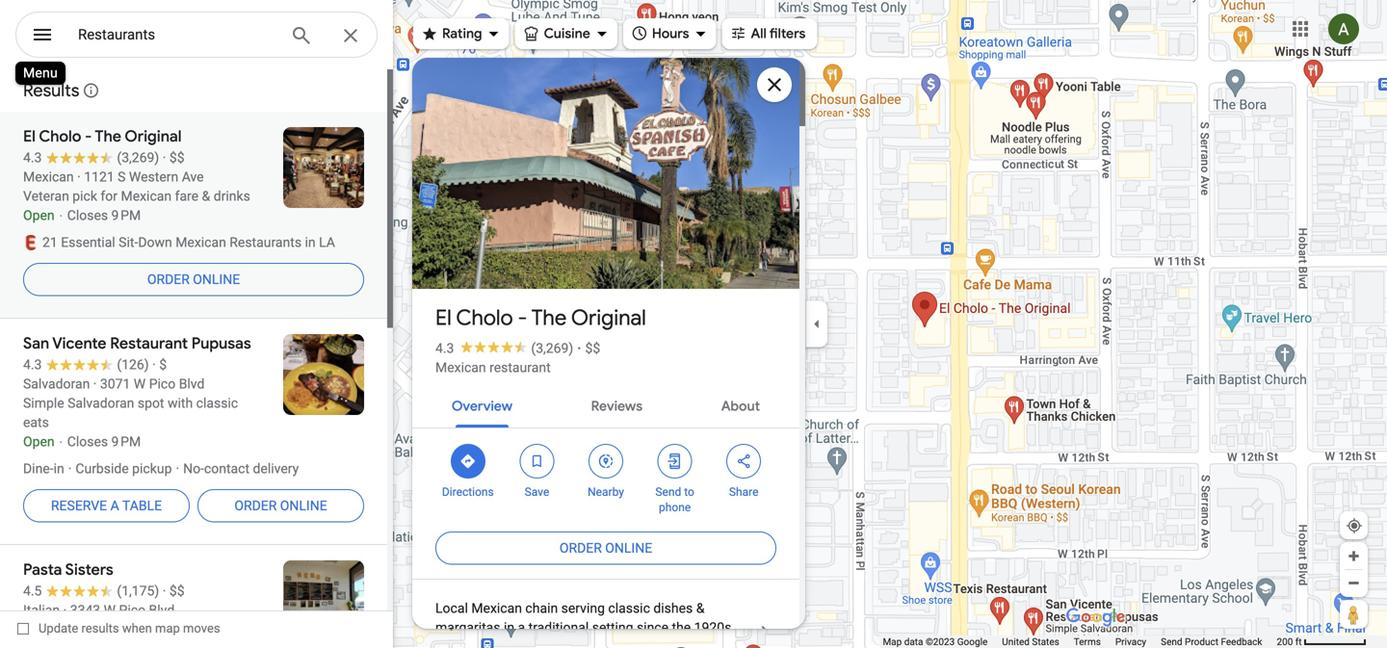 Task type: vqa. For each thing, say whether or not it's contained in the screenshot.
bottommost 25
no



Task type: locate. For each thing, give the bounding box(es) containing it.
0 vertical spatial send
[[656, 486, 682, 499]]

results
[[81, 622, 119, 636]]

map data ©2023 google
[[883, 636, 988, 648]]

send inside send to phone
[[656, 486, 682, 499]]

send
[[656, 486, 682, 499], [1161, 636, 1183, 648]]

mexican down 4.3
[[436, 360, 486, 376]]

order inside el cholo - the original main content
[[560, 540, 602, 556]]

1 horizontal spatial online
[[280, 498, 327, 514]]

about
[[721, 398, 760, 415]]

online
[[193, 272, 240, 287], [280, 498, 327, 514], [605, 540, 653, 556]]

1 vertical spatial send
[[1161, 636, 1183, 648]]

1 horizontal spatial send
[[1161, 636, 1183, 648]]

results
[[23, 80, 79, 102]]

chain
[[526, 601, 558, 617]]

map
[[883, 636, 902, 648]]

reserve a table
[[51, 498, 162, 514]]


[[735, 451, 753, 472]]

restaurant
[[490, 360, 551, 376]]

0 horizontal spatial order
[[147, 272, 190, 287]]

mexican restaurant
[[436, 360, 551, 376]]

order online link inside el cholo - the original main content
[[436, 525, 777, 571]]

2 horizontal spatial online
[[605, 540, 653, 556]]

dishes
[[654, 601, 693, 617]]

zoom out image
[[1347, 576, 1362, 591]]

2,107 photos
[[462, 249, 551, 267]]

1 horizontal spatial a
[[518, 620, 525, 636]]

1 horizontal spatial order
[[234, 498, 277, 514]]

 hours
[[631, 23, 689, 44]]

none field inside restaurants field
[[78, 23, 275, 46]]

save
[[525, 486, 549, 499]]

a
[[110, 498, 119, 514], [518, 620, 525, 636]]

·
[[577, 341, 582, 357]]

0 horizontal spatial online
[[193, 272, 240, 287]]

collapse side panel image
[[807, 314, 828, 335]]

&
[[696, 601, 705, 617]]

in
[[504, 620, 515, 636]]

order online
[[147, 272, 240, 287], [234, 498, 327, 514], [560, 540, 653, 556]]

privacy
[[1116, 636, 1147, 648]]

2 horizontal spatial order
[[560, 540, 602, 556]]

0 vertical spatial a
[[110, 498, 119, 514]]

a right in
[[518, 620, 525, 636]]

0 horizontal spatial a
[[110, 498, 119, 514]]

mexican
[[436, 360, 486, 376], [472, 601, 522, 617]]

footer containing map data ©2023 google
[[883, 636, 1277, 649]]

united states button
[[1002, 636, 1060, 649]]

order
[[147, 272, 190, 287], [234, 498, 277, 514], [560, 540, 602, 556]]

1920s.
[[694, 620, 735, 636]]

terms button
[[1074, 636, 1101, 649]]

send inside 'button'
[[1161, 636, 1183, 648]]

local mexican chain serving classic dishes & margaritas in a traditional setting since the 1920s.
[[436, 601, 735, 636]]

2 vertical spatial order online
[[560, 540, 653, 556]]


[[597, 451, 615, 472]]

mexican up in
[[472, 601, 522, 617]]

original
[[571, 305, 646, 331]]

Restaurants field
[[15, 12, 378, 59]]

send up phone in the left of the page
[[656, 486, 682, 499]]

feedback
[[1221, 636, 1263, 648]]

tab list containing overview
[[412, 382, 800, 428]]

1 vertical spatial a
[[518, 620, 525, 636]]

1 vertical spatial mexican
[[472, 601, 522, 617]]

about button
[[706, 382, 776, 428]]

table
[[122, 498, 162, 514]]

el cholo - the original
[[436, 305, 646, 331]]

None field
[[78, 23, 275, 46]]

show your location image
[[1346, 517, 1364, 535]]

photos
[[503, 249, 551, 267]]

send left product
[[1161, 636, 1183, 648]]

tab list
[[412, 382, 800, 428]]

footer
[[883, 636, 1277, 649]]


[[730, 23, 747, 44]]

overview button
[[436, 382, 528, 428]]

terms
[[1074, 636, 1101, 648]]

order online link
[[23, 256, 364, 303], [198, 483, 364, 529], [436, 525, 777, 571]]

zoom in image
[[1347, 549, 1362, 564]]

to
[[684, 486, 695, 499]]

send product feedback
[[1161, 636, 1263, 648]]

4.3
[[436, 341, 454, 357]]

0 vertical spatial mexican
[[436, 360, 486, 376]]

cuisine
[[544, 25, 591, 42]]

2 vertical spatial online
[[605, 540, 653, 556]]

price: moderate element
[[585, 341, 601, 357]]

2 vertical spatial order
[[560, 540, 602, 556]]

0 horizontal spatial send
[[656, 486, 682, 499]]

0 vertical spatial online
[[193, 272, 240, 287]]

footer inside the google maps element
[[883, 636, 1277, 649]]

update results when map moves
[[39, 622, 220, 636]]

cholo
[[456, 305, 513, 331]]

(3,269)
[[531, 341, 574, 357]]

200
[[1277, 636, 1294, 648]]

reviews button
[[576, 382, 658, 428]]

reviews
[[591, 398, 643, 415]]

results for restaurants feed
[[0, 67, 393, 649]]

· $$
[[577, 341, 601, 357]]

©2023
[[926, 636, 955, 648]]

product
[[1185, 636, 1219, 648]]

a left table
[[110, 498, 119, 514]]

traditional
[[529, 620, 589, 636]]



Task type: describe. For each thing, give the bounding box(es) containing it.
privacy button
[[1116, 636, 1147, 649]]

ft
[[1296, 636, 1302, 648]]

0 vertical spatial order online
[[147, 272, 240, 287]]

mexican restaurant button
[[436, 358, 551, 378]]

 search field
[[15, 12, 378, 62]]

$$
[[585, 341, 601, 357]]

phone
[[659, 501, 691, 515]]

hours
[[652, 25, 689, 42]]

send for send product feedback
[[1161, 636, 1183, 648]]

200 ft button
[[1277, 636, 1367, 648]]

nearby
[[588, 486, 624, 499]]

actions for el cholo - the original region
[[412, 429, 800, 525]]

moves
[[183, 622, 220, 636]]

1 vertical spatial order online
[[234, 498, 327, 514]]

all
[[751, 25, 767, 42]]

el
[[436, 305, 452, 331]]

classic
[[608, 601, 650, 617]]

 all filters
[[730, 23, 806, 44]]

states
[[1032, 636, 1060, 648]]

cuisine button
[[515, 13, 618, 55]]

united
[[1002, 636, 1030, 648]]

2,107
[[462, 249, 499, 267]]

setting
[[592, 620, 634, 636]]


[[631, 23, 648, 44]]

1 vertical spatial online
[[280, 498, 327, 514]]


[[31, 21, 54, 49]]

filters
[[770, 25, 806, 42]]

the
[[532, 305, 567, 331]]

data
[[905, 636, 924, 648]]

a inside reserve a table link
[[110, 498, 119, 514]]

serving
[[561, 601, 605, 617]]

el cholo - the original main content
[[410, 0, 806, 649]]

photo of el cholo - the original image
[[410, 0, 803, 436]]

share
[[729, 486, 759, 499]]

show street view coverage image
[[1340, 600, 1368, 629]]

200 ft
[[1277, 636, 1302, 648]]

 button
[[15, 12, 69, 62]]

 rating
[[421, 23, 482, 44]]

rating
[[442, 25, 482, 42]]

a inside local mexican chain serving classic dishes & margaritas in a traditional setting since the 1920s.
[[518, 620, 525, 636]]

google maps element
[[0, 0, 1388, 649]]

3,269 reviews element
[[531, 341, 574, 357]]

learn more about legal disclosure regarding public reviews on google maps image
[[82, 82, 100, 99]]

0 vertical spatial order
[[147, 272, 190, 287]]

send product feedback button
[[1161, 636, 1263, 649]]

google account: angela cha  
(angela.cha@adept.ai) image
[[1329, 14, 1360, 44]]

4.3 stars image
[[454, 341, 531, 353]]

when
[[122, 622, 152, 636]]

2,107 photos button
[[427, 241, 558, 275]]

send to phone
[[656, 486, 695, 515]]

send for send to phone
[[656, 486, 682, 499]]

local
[[436, 601, 468, 617]]

directions
[[442, 486, 494, 499]]

online inside the order online link
[[605, 540, 653, 556]]

1 vertical spatial order
[[234, 498, 277, 514]]

update
[[39, 622, 78, 636]]

local mexican chain serving classic dishes & margaritas in a traditional setting since the 1920s. button
[[412, 580, 800, 649]]

since
[[637, 620, 669, 636]]

map
[[155, 622, 180, 636]]

the
[[672, 620, 691, 636]]

google
[[958, 636, 988, 648]]

-
[[518, 305, 527, 331]]

order online inside el cholo - the original main content
[[560, 540, 653, 556]]

mexican inside local mexican chain serving classic dishes & margaritas in a traditional setting since the 1920s.
[[472, 601, 522, 617]]

reserve a table link
[[23, 483, 190, 529]]


[[528, 451, 546, 472]]

united states
[[1002, 636, 1060, 648]]


[[666, 451, 684, 472]]

margaritas
[[436, 620, 501, 636]]

tab list inside el cholo - the original main content
[[412, 382, 800, 428]]

Update results when map moves checkbox
[[17, 617, 220, 641]]


[[459, 451, 477, 472]]


[[421, 23, 438, 44]]

reserve
[[51, 498, 107, 514]]

overview
[[452, 398, 513, 415]]



